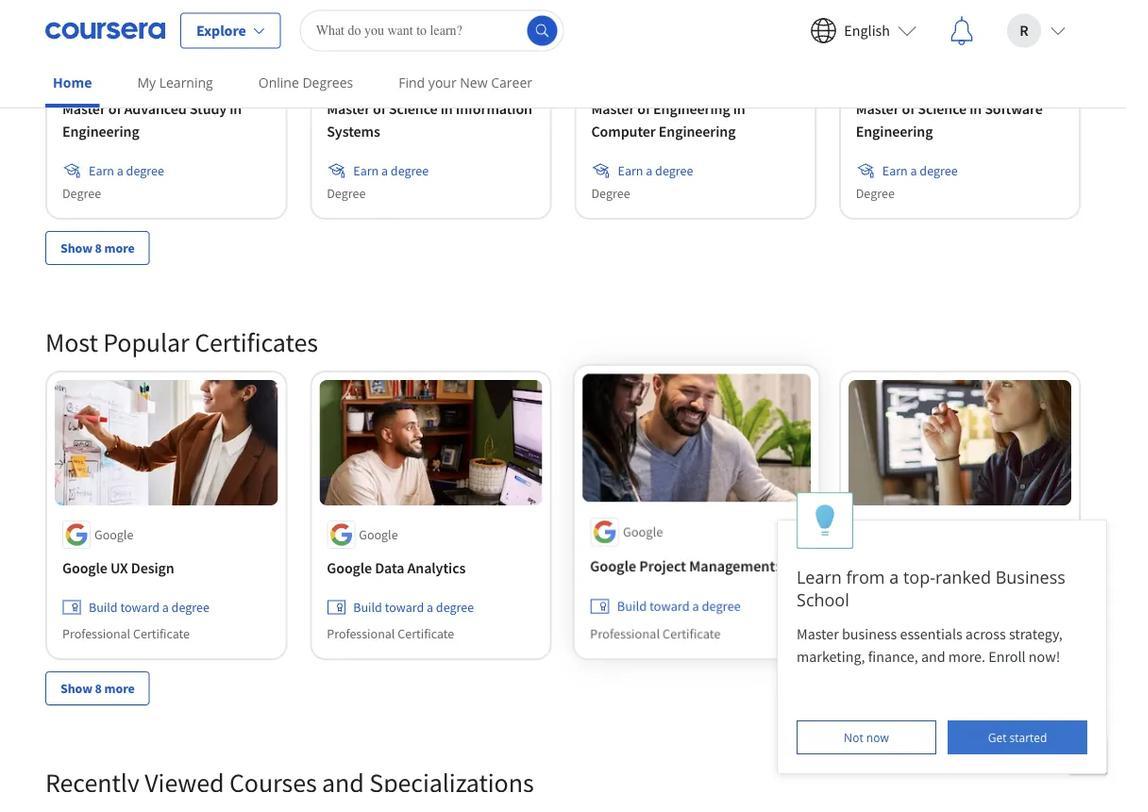 Task type: vqa. For each thing, say whether or not it's contained in the screenshot.
development?
no



Task type: describe. For each thing, give the bounding box(es) containing it.
information
[[456, 99, 532, 118]]

systems
[[327, 122, 380, 141]]

design
[[131, 559, 174, 578]]

degree down master of advanced study in engineering
[[126, 162, 164, 179]]

show 8 more button inside the most popular certificates collection "element"
[[45, 672, 150, 706]]

degree for master of advanced study in engineering
[[62, 185, 101, 202]]

google inside "link"
[[591, 558, 636, 577]]

earn a degree for master of advanced study in engineering
[[89, 162, 164, 179]]

and
[[921, 648, 946, 667]]

What do you want to learn? text field
[[300, 10, 564, 51]]

google data analytics link
[[327, 557, 535, 579]]

not now
[[844, 730, 889, 746]]

4 professional from the left
[[856, 626, 924, 643]]

most
[[45, 326, 98, 359]]

google project management: link
[[591, 556, 801, 579]]

master inside master business essentials across strategy, marketing, finance, and more. enroll now!
[[797, 625, 839, 644]]

learn
[[797, 566, 842, 589]]

learn from a top-ranked business school
[[797, 566, 1066, 612]]

find your new career
[[399, 74, 532, 92]]

essentials
[[900, 625, 963, 644]]

toward for project
[[650, 599, 689, 616]]

a down computer
[[646, 162, 653, 179]]

online degrees
[[258, 74, 353, 92]]

degree for master of science in software engineering
[[856, 185, 895, 202]]

certificate for management:
[[662, 626, 720, 643]]

in for master of science in information systems
[[441, 99, 453, 118]]

degree for master of science in information systems
[[327, 185, 366, 202]]

explore
[[196, 21, 246, 40]]

coursera image
[[45, 16, 165, 46]]

of for master of engineering in computer engineering
[[638, 99, 650, 118]]

r
[[1020, 21, 1029, 40]]

4 professional certificate from the left
[[856, 626, 984, 643]]

software
[[985, 99, 1043, 118]]

enroll
[[989, 648, 1026, 667]]

google ux design
[[62, 559, 174, 578]]

of for master of science in information systems
[[373, 99, 386, 118]]

google data analytics
[[327, 559, 466, 578]]

business
[[842, 625, 897, 644]]

university of california, berkeley
[[94, 67, 223, 103]]

more inside earn your degree collection element
[[104, 240, 135, 257]]

analytics
[[407, 559, 466, 578]]

master business essentials across strategy, marketing, finance, and more. enroll now!
[[797, 625, 1066, 667]]

my learning link
[[130, 61, 221, 104]]

toward for data
[[385, 599, 424, 616]]

degree down management:
[[701, 599, 740, 616]]

master of science in information systems link
[[327, 97, 535, 142]]

advanced
[[124, 99, 187, 118]]

not now button
[[797, 721, 936, 755]]

science for systems
[[389, 99, 438, 118]]

a down "master of science in information systems"
[[381, 162, 388, 179]]

master of engineering in computer engineering
[[591, 99, 746, 141]]

google up google data analytics
[[359, 527, 398, 544]]

build for ux
[[89, 599, 118, 616]]

google left ux
[[62, 559, 107, 578]]

degree down "master of science in information systems"
[[391, 162, 429, 179]]

earn for master of science in software engineering
[[882, 162, 908, 179]]

ux
[[110, 559, 128, 578]]

r button
[[992, 0, 1081, 61]]

earn for master of science in information systems
[[353, 162, 379, 179]]

online
[[258, 74, 299, 92]]

earn a degree for master of science in information systems
[[353, 162, 429, 179]]

my learning
[[137, 74, 213, 92]]

engineering for master of advanced study in engineering
[[62, 122, 139, 141]]

marketing,
[[797, 648, 865, 667]]

a down master of science in software engineering
[[911, 162, 917, 179]]

home link
[[45, 61, 100, 108]]

school
[[797, 589, 849, 612]]

professional for data
[[327, 626, 395, 643]]

science for engineering
[[918, 99, 967, 118]]

help center image
[[1077, 745, 1100, 768]]

home
[[53, 74, 92, 92]]

new
[[460, 74, 488, 92]]

get
[[988, 730, 1007, 746]]

show inside earn your degree collection element
[[60, 240, 92, 257]]

professional for ux
[[62, 626, 130, 643]]

degree down master of science in software engineering
[[920, 162, 958, 179]]

ranked
[[936, 566, 991, 589]]

master of science in software engineering
[[856, 99, 1043, 141]]

california,
[[166, 67, 223, 84]]

more.
[[949, 648, 986, 667]]

science inside the most popular certificates collection "element"
[[916, 559, 965, 578]]

ibm
[[856, 559, 880, 578]]

popular
[[103, 326, 189, 359]]

master of science in software engineering link
[[856, 97, 1064, 142]]

master of science in information systems
[[327, 99, 532, 141]]

english
[[844, 21, 890, 40]]

computer
[[591, 122, 656, 141]]

google up project
[[623, 525, 663, 543]]

earn for master of engineering in computer engineering
[[618, 162, 643, 179]]



Task type: locate. For each thing, give the bounding box(es) containing it.
a inside 'learn from a top-ranked business school'
[[890, 566, 899, 589]]

3 professional certificate from the left
[[327, 626, 454, 643]]

2 build from the left
[[89, 599, 118, 616]]

earn down master of advanced study in engineering
[[89, 162, 114, 179]]

show
[[60, 240, 92, 257], [60, 680, 92, 697]]

1 degree from the left
[[62, 185, 101, 202]]

my
[[137, 74, 156, 92]]

1 vertical spatial show 8 more button
[[45, 672, 150, 706]]

from
[[846, 566, 885, 589]]

earn
[[89, 162, 114, 179], [353, 162, 379, 179], [618, 162, 643, 179], [882, 162, 908, 179]]

3 in from the left
[[733, 99, 746, 118]]

professional down google data analytics
[[327, 626, 395, 643]]

0 vertical spatial show
[[60, 240, 92, 257]]

0 horizontal spatial university
[[94, 67, 150, 84]]

professional down project
[[591, 626, 660, 643]]

2 in from the left
[[441, 99, 453, 118]]

engineering inside master of science in software engineering
[[856, 122, 933, 141]]

degrees
[[302, 74, 353, 92]]

show 8 more
[[60, 240, 135, 257], [60, 680, 135, 697]]

certificate up more.
[[927, 626, 984, 643]]

master for master of advanced study in engineering
[[62, 99, 106, 118]]

show 8 more button
[[45, 231, 150, 265], [45, 672, 150, 706]]

toward
[[650, 599, 689, 616], [120, 599, 160, 616], [385, 599, 424, 616]]

finance,
[[868, 648, 918, 667]]

build toward a degree down design
[[89, 599, 209, 616]]

earn down systems at the top left of the page
[[353, 162, 379, 179]]

data for analytics
[[375, 559, 404, 578]]

1 horizontal spatial university
[[435, 67, 490, 84]]

more inside the most popular certificates collection "element"
[[104, 680, 135, 697]]

1 vertical spatial 8
[[95, 680, 102, 697]]

toward down google data analytics
[[385, 599, 424, 616]]

2 show from the top
[[60, 680, 92, 697]]

2 toward from the left
[[120, 599, 160, 616]]

build down project
[[618, 599, 647, 616]]

started
[[1010, 730, 1047, 746]]

None search field
[[300, 10, 564, 51]]

now
[[866, 730, 889, 746]]

strategy,
[[1009, 625, 1063, 644]]

data
[[375, 559, 404, 578], [883, 559, 913, 578]]

in inside master of engineering in computer engineering
[[733, 99, 746, 118]]

build down google ux design
[[89, 599, 118, 616]]

your
[[428, 74, 457, 92]]

master up "marketing,"
[[797, 625, 839, 644]]

3 toward from the left
[[385, 599, 424, 616]]

master up systems at the top left of the page
[[327, 99, 370, 118]]

data for science
[[883, 559, 913, 578]]

professional certificate for ux
[[62, 626, 190, 643]]

university
[[94, 67, 150, 84], [435, 67, 490, 84]]

build toward a degree down google project management: at the right bottom of the page
[[618, 599, 740, 616]]

3 earn from the left
[[618, 162, 643, 179]]

master inside master of advanced study in engineering
[[62, 99, 106, 118]]

1 horizontal spatial toward
[[385, 599, 424, 616]]

2 more from the top
[[104, 680, 135, 697]]

1 build from the left
[[618, 599, 647, 616]]

3 certificate from the left
[[398, 626, 454, 643]]

more
[[104, 240, 135, 257], [104, 680, 135, 697]]

build down google data analytics
[[353, 599, 382, 616]]

degree down google ux design link
[[171, 599, 209, 616]]

alice element
[[777, 493, 1107, 775]]

earn a degree down master of advanced study in engineering
[[89, 162, 164, 179]]

2 show 8 more from the top
[[60, 680, 135, 697]]

professional certificate up 'and'
[[856, 626, 984, 643]]

ibm data science
[[856, 559, 965, 578]]

master down home
[[62, 99, 106, 118]]

science
[[389, 99, 438, 118], [918, 99, 967, 118], [916, 559, 965, 578]]

lightbulb tip image
[[815, 505, 835, 538]]

explore button
[[180, 13, 281, 49]]

across
[[966, 625, 1006, 644]]

professional certificate for project
[[591, 626, 720, 643]]

career
[[491, 74, 532, 92]]

toward for ux
[[120, 599, 160, 616]]

get started link
[[948, 721, 1088, 755]]

in inside master of science in software engineering
[[970, 99, 982, 118]]

1 vertical spatial more
[[104, 680, 135, 697]]

of for master of advanced study in engineering
[[108, 99, 121, 118]]

0 horizontal spatial data
[[375, 559, 404, 578]]

2 certificate from the left
[[133, 626, 190, 643]]

1 data from the left
[[375, 559, 404, 578]]

1 toward from the left
[[650, 599, 689, 616]]

2 horizontal spatial toward
[[650, 599, 689, 616]]

build for project
[[618, 599, 647, 616]]

in
[[230, 99, 242, 118], [441, 99, 453, 118], [733, 99, 746, 118], [970, 99, 982, 118]]

engineering inside master of advanced study in engineering
[[62, 122, 139, 141]]

berkeley
[[94, 86, 142, 103]]

build toward a degree
[[618, 599, 740, 616], [89, 599, 209, 616], [353, 599, 474, 616]]

8 inside the most popular certificates collection "element"
[[95, 680, 102, 697]]

master inside master of engineering in computer engineering
[[591, 99, 635, 118]]

of inside master of engineering in computer engineering
[[638, 99, 650, 118]]

3 earn a degree from the left
[[618, 162, 693, 179]]

data left analytics
[[375, 559, 404, 578]]

northeastern university
[[359, 67, 490, 84]]

certificate for analytics
[[398, 626, 454, 643]]

toward down design
[[120, 599, 160, 616]]

in for master of engineering in computer engineering
[[733, 99, 746, 118]]

1 horizontal spatial data
[[883, 559, 913, 578]]

top-
[[903, 566, 936, 589]]

3 degree from the left
[[591, 185, 630, 202]]

2 build toward a degree from the left
[[89, 599, 209, 616]]

1 earn from the left
[[89, 162, 114, 179]]

in inside master of advanced study in engineering
[[230, 99, 242, 118]]

3 build from the left
[[353, 599, 382, 616]]

master
[[62, 99, 106, 118], [327, 99, 370, 118], [591, 99, 635, 118], [856, 99, 899, 118], [797, 625, 839, 644]]

learning
[[159, 74, 213, 92]]

not
[[844, 730, 863, 746]]

4 degree from the left
[[856, 185, 895, 202]]

a down the google data analytics link
[[427, 599, 433, 616]]

1 in from the left
[[230, 99, 242, 118]]

2 professional from the left
[[62, 626, 130, 643]]

master down english on the top
[[856, 99, 899, 118]]

ibm data science link
[[856, 557, 1064, 579]]

4 earn a degree from the left
[[882, 162, 958, 179]]

earn a degree for master of science in software engineering
[[882, 162, 958, 179]]

build toward a degree for design
[[89, 599, 209, 616]]

find
[[399, 74, 425, 92]]

master of engineering in computer engineering link
[[591, 97, 799, 142]]

project
[[639, 558, 686, 577]]

toward down project
[[650, 599, 689, 616]]

master up computer
[[591, 99, 635, 118]]

a down google project management: "link"
[[692, 599, 699, 616]]

2 horizontal spatial build
[[618, 599, 647, 616]]

google project management:
[[591, 558, 778, 577]]

2 8 from the top
[[95, 680, 102, 697]]

professional for project
[[591, 626, 660, 643]]

build toward a degree for analytics
[[353, 599, 474, 616]]

8
[[95, 240, 102, 257], [95, 680, 102, 697]]

english button
[[795, 0, 932, 61]]

certificate down the google data analytics link
[[398, 626, 454, 643]]

2 degree from the left
[[327, 185, 366, 202]]

earn a degree
[[89, 162, 164, 179], [353, 162, 429, 179], [618, 162, 693, 179], [882, 162, 958, 179]]

engineering for master of science in software engineering
[[856, 122, 933, 141]]

professional certificate for data
[[327, 626, 454, 643]]

master for master of science in software engineering
[[856, 99, 899, 118]]

science inside "master of science in information systems"
[[389, 99, 438, 118]]

2 professional certificate from the left
[[62, 626, 190, 643]]

of inside "master of science in information systems"
[[373, 99, 386, 118]]

build toward a degree down the google data analytics link
[[353, 599, 474, 616]]

google ux design link
[[62, 557, 270, 579]]

of inside master of science in software engineering
[[902, 99, 915, 118]]

master for master of science in information systems
[[327, 99, 370, 118]]

google left analytics
[[327, 559, 372, 578]]

0 vertical spatial show 8 more
[[60, 240, 135, 257]]

master of advanced study in engineering link
[[62, 97, 270, 142]]

business
[[996, 566, 1066, 589]]

build for data
[[353, 599, 382, 616]]

1 build toward a degree from the left
[[618, 599, 740, 616]]

0 horizontal spatial toward
[[120, 599, 160, 616]]

master inside "master of science in information systems"
[[327, 99, 370, 118]]

master inside master of science in software engineering
[[856, 99, 899, 118]]

earn a degree for master of engineering in computer engineering
[[618, 162, 693, 179]]

earn a degree down master of science in software engineering
[[882, 162, 958, 179]]

of
[[153, 67, 164, 84], [108, 99, 121, 118], [373, 99, 386, 118], [638, 99, 650, 118], [902, 99, 915, 118]]

of for master of science in software engineering
[[902, 99, 915, 118]]

1 professional from the left
[[591, 626, 660, 643]]

1 vertical spatial show 8 more
[[60, 680, 135, 697]]

2 show 8 more button from the top
[[45, 672, 150, 706]]

earn a degree down systems at the top left of the page
[[353, 162, 429, 179]]

master for master of engineering in computer engineering
[[591, 99, 635, 118]]

1 8 from the top
[[95, 240, 102, 257]]

find your new career link
[[391, 61, 540, 104]]

in for master of science in software engineering
[[970, 99, 982, 118]]

earn for master of advanced study in engineering
[[89, 162, 114, 179]]

0 horizontal spatial build toward a degree
[[89, 599, 209, 616]]

engineering for master of engineering in computer engineering
[[659, 122, 736, 141]]

study
[[190, 99, 227, 118]]

1 show 8 more from the top
[[60, 240, 135, 257]]

of inside master of advanced study in engineering
[[108, 99, 121, 118]]

1 professional certificate from the left
[[591, 626, 720, 643]]

4 earn from the left
[[882, 162, 908, 179]]

1 show from the top
[[60, 240, 92, 257]]

data right ibm
[[883, 559, 913, 578]]

2 horizontal spatial build toward a degree
[[618, 599, 740, 616]]

show 8 more inside the most popular certificates collection "element"
[[60, 680, 135, 697]]

3 professional from the left
[[327, 626, 395, 643]]

1 horizontal spatial build
[[353, 599, 382, 616]]

professional certificate down google data analytics
[[327, 626, 454, 643]]

1 certificate from the left
[[662, 626, 720, 643]]

degree
[[126, 162, 164, 179], [391, 162, 429, 179], [655, 162, 693, 179], [920, 162, 958, 179], [701, 599, 740, 616], [171, 599, 209, 616], [436, 599, 474, 616]]

a
[[117, 162, 123, 179], [381, 162, 388, 179], [646, 162, 653, 179], [911, 162, 917, 179], [890, 566, 899, 589], [692, 599, 699, 616], [162, 599, 169, 616], [427, 599, 433, 616]]

1 vertical spatial show
[[60, 680, 92, 697]]

most popular certificates
[[45, 326, 318, 359]]

2 university from the left
[[435, 67, 490, 84]]

earn your degree collection element
[[34, 0, 1092, 295]]

engineering
[[653, 99, 730, 118], [62, 122, 139, 141], [659, 122, 736, 141], [856, 122, 933, 141]]

degree down analytics
[[436, 599, 474, 616]]

show inside the most popular certificates collection "element"
[[60, 680, 92, 697]]

degree down master of engineering in computer engineering
[[655, 162, 693, 179]]

professional
[[591, 626, 660, 643], [62, 626, 130, 643], [327, 626, 395, 643], [856, 626, 924, 643]]

1 university from the left
[[94, 67, 150, 84]]

show 8 more button inside earn your degree collection element
[[45, 231, 150, 265]]

university inside the 'university of california, berkeley'
[[94, 67, 150, 84]]

online degrees link
[[251, 61, 361, 104]]

2 earn a degree from the left
[[353, 162, 429, 179]]

earn a degree down computer
[[618, 162, 693, 179]]

0 horizontal spatial build
[[89, 599, 118, 616]]

1 show 8 more button from the top
[[45, 231, 150, 265]]

certificate for design
[[133, 626, 190, 643]]

google
[[623, 525, 663, 543], [94, 527, 133, 544], [359, 527, 398, 544], [591, 558, 636, 577], [62, 559, 107, 578], [327, 559, 372, 578]]

degree
[[62, 185, 101, 202], [327, 185, 366, 202], [591, 185, 630, 202], [856, 185, 895, 202]]

of inside the 'university of california, berkeley'
[[153, 67, 164, 84]]

certificate down google project management: "link"
[[662, 626, 720, 643]]

4 certificate from the left
[[927, 626, 984, 643]]

earn down master of science in software engineering
[[882, 162, 908, 179]]

a left top-
[[890, 566, 899, 589]]

0 vertical spatial 8
[[95, 240, 102, 257]]

2 data from the left
[[883, 559, 913, 578]]

management:
[[689, 558, 778, 577]]

1 more from the top
[[104, 240, 135, 257]]

8 inside earn your degree collection element
[[95, 240, 102, 257]]

professional down google ux design
[[62, 626, 130, 643]]

professional up finance,
[[856, 626, 924, 643]]

1 earn a degree from the left
[[89, 162, 164, 179]]

google left project
[[591, 558, 636, 577]]

a down master of advanced study in engineering
[[117, 162, 123, 179]]

get started
[[988, 730, 1047, 746]]

show 8 more inside earn your degree collection element
[[60, 240, 135, 257]]

0 vertical spatial show 8 more button
[[45, 231, 150, 265]]

3 build toward a degree from the left
[[353, 599, 474, 616]]

science inside master of science in software engineering
[[918, 99, 967, 118]]

build
[[618, 599, 647, 616], [89, 599, 118, 616], [353, 599, 382, 616]]

northeastern
[[359, 67, 432, 84]]

certificates
[[195, 326, 318, 359]]

professional certificate down project
[[591, 626, 720, 643]]

2 earn from the left
[[353, 162, 379, 179]]

build toward a degree for management:
[[618, 599, 740, 616]]

professional certificate down ux
[[62, 626, 190, 643]]

a down google ux design link
[[162, 599, 169, 616]]

certificate down google ux design link
[[133, 626, 190, 643]]

master of advanced study in engineering
[[62, 99, 242, 141]]

most popular certificates collection element
[[34, 295, 1092, 736]]

in inside "master of science in information systems"
[[441, 99, 453, 118]]

professional certificate
[[591, 626, 720, 643], [62, 626, 190, 643], [327, 626, 454, 643], [856, 626, 984, 643]]

0 vertical spatial more
[[104, 240, 135, 257]]

google up google ux design
[[94, 527, 133, 544]]

now!
[[1029, 648, 1060, 667]]

degree for master of engineering in computer engineering
[[591, 185, 630, 202]]

4 in from the left
[[970, 99, 982, 118]]

earn down computer
[[618, 162, 643, 179]]

1 horizontal spatial build toward a degree
[[353, 599, 474, 616]]

of for university of california, berkeley
[[153, 67, 164, 84]]



